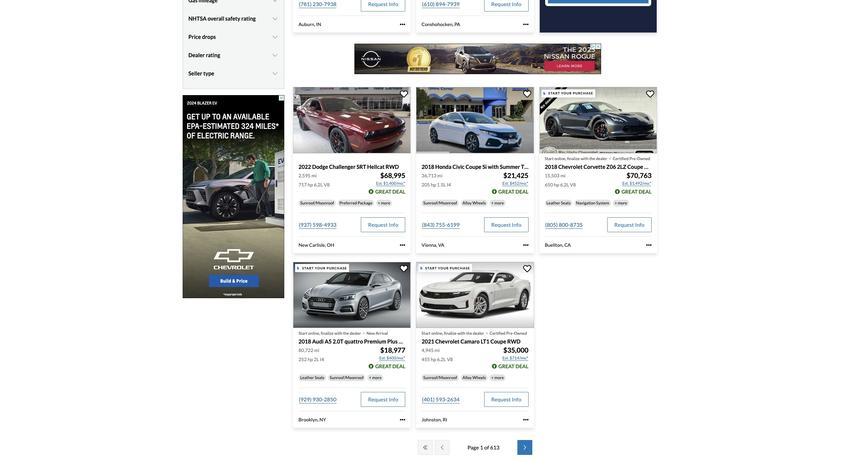 Task type: vqa. For each thing, say whether or not it's contained in the screenshot.
$68,995
yes



Task type: describe. For each thing, give the bounding box(es) containing it.
mi for $18,977
[[314, 348, 319, 353]]

4,945 mi 455 hp 6.2l v8
[[422, 348, 453, 363]]

+ for $18,977
[[369, 375, 371, 381]]

est. for $18,977
[[379, 356, 386, 361]]

2022 dodge challenger srt hellcat rwd
[[299, 164, 399, 170]]

36,713
[[422, 173, 436, 179]]

preferred
[[339, 201, 357, 206]]

alloy for $35,000
[[463, 375, 472, 381]]

2022
[[299, 164, 311, 170]]

in
[[316, 21, 321, 27]]

598-
[[313, 222, 324, 228]]

hellcat
[[367, 164, 385, 170]]

with for $18,977
[[334, 331, 342, 336]]

(843) 755-6199
[[422, 222, 460, 228]]

request info for $21,425
[[491, 222, 521, 228]]

preferred package
[[339, 201, 372, 206]]

nhtsa overall safety rating
[[188, 15, 256, 22]]

vienna,
[[422, 242, 437, 248]]

drops
[[202, 34, 216, 40]]

start inside 'start online, finalize with the dealer · certified pre-owned 2018 chevrolet corvette z06 2lz coupe rwd'
[[545, 156, 554, 161]]

new inside 'start online, finalize with the dealer · new arrival 2018 audi a5 2.0t quattro premium plus coupe awd'
[[367, 331, 375, 336]]

a5
[[325, 338, 332, 345]]

great deal for $21,425
[[498, 189, 529, 195]]

pre- for $35,000
[[506, 331, 514, 336]]

start your purchase for $35,000
[[425, 266, 470, 270]]

dodge
[[312, 164, 328, 170]]

ellipsis h image for $18,977
[[400, 418, 405, 423]]

pa
[[454, 21, 460, 27]]

chevron down image
[[272, 53, 279, 58]]

va
[[438, 242, 444, 248]]

price
[[188, 34, 201, 40]]

1.5l
[[437, 182, 446, 188]]

ny
[[319, 417, 326, 423]]

start your purchase for $18,977
[[302, 266, 347, 270]]

coupe inside start online, finalize with the dealer · certified pre-owned 2021 chevrolet camaro lt1 coupe rwd
[[490, 338, 506, 345]]

hp for $68,995
[[308, 182, 313, 188]]

+ for $35,000
[[491, 375, 494, 381]]

start online, finalize with the dealer · certified pre-owned 2021 chevrolet camaro lt1 coupe rwd
[[422, 327, 527, 345]]

start online, finalize with the dealer · certified pre-owned 2018 chevrolet corvette z06 2lz coupe rwd
[[545, 152, 658, 170]]

(937) 598-4933
[[299, 222, 337, 228]]

(937) 598-4933 button
[[299, 218, 337, 232]]

(929) 930-2850 button
[[299, 392, 337, 407]]

2018 honda civic coupe si with summer tires
[[422, 164, 533, 170]]

new carlisle, oh
[[299, 242, 334, 248]]

deal for $18,977
[[392, 364, 405, 370]]

v8 for $70,763
[[570, 182, 576, 188]]

with for $70,763
[[581, 156, 589, 161]]

johnston,
[[422, 417, 442, 423]]

nhtsa
[[188, 15, 207, 22]]

premium
[[364, 338, 386, 345]]

mi for $68,995
[[311, 173, 317, 179]]

rwd inside start online, finalize with the dealer · certified pre-owned 2021 chevrolet camaro lt1 coupe rwd
[[507, 338, 521, 345]]

the for $70,763
[[589, 156, 595, 161]]

request info for $18,977
[[368, 397, 398, 403]]

more for $21,425
[[495, 201, 504, 206]]

audi
[[312, 338, 324, 345]]

chevron double left image
[[422, 445, 429, 451]]

80,722 mi 252 hp 2l i4
[[299, 348, 324, 363]]

6.2l for $68,995
[[314, 182, 323, 188]]

purchase for $18,977
[[327, 266, 347, 270]]

more for $68,995
[[381, 201, 390, 206]]

ca
[[564, 242, 571, 248]]

0 horizontal spatial rating
[[206, 52, 220, 58]]

info for $18,977
[[389, 397, 398, 403]]

leather seats for $18,977
[[300, 375, 324, 381]]

+ for $70,763
[[615, 201, 617, 206]]

7938
[[324, 1, 337, 7]]

(401) 593-2634 button
[[422, 392, 460, 407]]

930-
[[313, 397, 324, 403]]

(937)
[[299, 222, 312, 228]]

ellipsis h image for conshohocken, pa
[[523, 22, 529, 27]]

hp for $18,977
[[308, 357, 313, 363]]

request info button for $68,995
[[361, 218, 405, 232]]

coupe inside 'start online, finalize with the dealer · new arrival 2018 audi a5 2.0t quattro premium plus coupe awd'
[[399, 338, 414, 345]]

request for $21,425
[[491, 222, 511, 228]]

est. $452/mo.* button
[[502, 180, 529, 187]]

2,595 mi 717 hp 6.2l v8
[[299, 173, 330, 188]]

(929) 930-2850
[[299, 397, 337, 403]]

great deal for $35,000
[[498, 364, 529, 370]]

chevrolet for $35,000
[[435, 338, 459, 345]]

15,503 mi 650 hp 6.2l v8
[[545, 173, 576, 188]]

1
[[480, 444, 483, 451]]

certified for $35,000
[[490, 331, 506, 336]]

2l
[[314, 357, 319, 363]]

ellipsis h image for $68,995
[[400, 243, 405, 248]]

nhtsa overall safety rating button
[[188, 10, 279, 27]]

dealer rating button
[[188, 47, 279, 64]]

lt1
[[481, 338, 489, 345]]

$68,995
[[380, 171, 405, 180]]

deal for $21,425
[[516, 189, 529, 195]]

$35,000 est. $714/mo.*
[[503, 346, 529, 361]]

alloy wheels for $21,425
[[463, 201, 486, 206]]

(805) 800-8735 button
[[545, 218, 583, 232]]

seats for $70,763
[[561, 201, 571, 206]]

· for $70,763
[[609, 152, 611, 164]]

+ for $21,425
[[491, 201, 494, 206]]

6199
[[447, 222, 460, 228]]

dealer for $70,763
[[596, 156, 607, 161]]

request info for $68,995
[[368, 222, 398, 228]]

corvette
[[584, 164, 605, 170]]

great for $35,000
[[498, 364, 515, 370]]

request info button for $21,425
[[484, 218, 529, 232]]

chevron down image for nhtsa overall safety rating
[[272, 16, 279, 21]]

est. $714/mo.* button
[[502, 355, 529, 362]]

request info button for $70,763
[[607, 218, 652, 232]]

0 horizontal spatial advertisement region
[[183, 95, 284, 299]]

613
[[490, 444, 500, 451]]

+ more for $35,000
[[491, 375, 504, 381]]

more for $70,763
[[618, 201, 627, 206]]

$21,425 est. $452/mo.*
[[503, 171, 529, 186]]

request for $35,000
[[491, 397, 511, 403]]

7939
[[447, 1, 460, 7]]

with right si on the right top of page
[[488, 164, 499, 170]]

dealer for $18,977
[[350, 331, 361, 336]]

pre- for $70,763
[[629, 156, 637, 161]]

$35,000
[[503, 346, 529, 354]]

sunroof/moonroof for $68,995
[[300, 201, 334, 206]]

205
[[422, 182, 430, 188]]

overall
[[208, 15, 224, 22]]

(843) 755-6199 button
[[422, 218, 460, 232]]

wheels for $21,425
[[472, 201, 486, 206]]

6.2l for $35,000
[[437, 357, 446, 363]]

your for $35,000
[[438, 266, 449, 270]]

sunroof/moonroof for $21,425
[[423, 201, 457, 206]]

$452/mo.*
[[510, 181, 528, 186]]

start inside start online, finalize with the dealer · certified pre-owned 2021 chevrolet camaro lt1 coupe rwd
[[422, 331, 431, 336]]

(401)
[[422, 397, 435, 403]]

+ more for $70,763
[[615, 201, 627, 206]]

$1,492/mo.*
[[630, 181, 651, 186]]

$18,977
[[380, 346, 405, 354]]

johnston, ri
[[422, 417, 447, 423]]

(805)
[[545, 222, 558, 228]]

the for $35,000
[[466, 331, 472, 336]]

of
[[484, 444, 489, 451]]

2018 inside 'start online, finalize with the dealer · certified pre-owned 2018 chevrolet corvette z06 2lz coupe rwd'
[[545, 164, 557, 170]]

purchase for $70,763
[[573, 91, 593, 95]]

894-
[[436, 1, 447, 7]]

hp for $35,000
[[431, 357, 436, 363]]

request for $68,995
[[368, 222, 388, 228]]

(401) 593-2634
[[422, 397, 460, 403]]

request info button for $35,000
[[484, 392, 529, 407]]

awd
[[415, 338, 429, 345]]

system
[[596, 201, 609, 206]]

your for $18,977
[[315, 266, 326, 270]]

(929)
[[299, 397, 312, 403]]

your for $70,763
[[561, 91, 572, 95]]

challenger
[[329, 164, 356, 170]]



Task type: locate. For each thing, give the bounding box(es) containing it.
great down est. $1,492/mo.* button
[[622, 189, 638, 195]]

6.2l right the 650 on the top right of the page
[[560, 182, 569, 188]]

1 vertical spatial chevrolet
[[435, 338, 459, 345]]

0 vertical spatial ellipsis h image
[[523, 22, 529, 27]]

est. for $70,763
[[622, 181, 629, 186]]

2 wheels from the top
[[472, 375, 486, 381]]

owned for $70,763
[[637, 156, 650, 161]]

1 horizontal spatial finalize
[[444, 331, 457, 336]]

1 horizontal spatial chevrolet
[[558, 164, 583, 170]]

chevrolet up the 4,945 mi 455 hp 6.2l v8 on the bottom right
[[435, 338, 459, 345]]

v8 inside 2,595 mi 717 hp 6.2l v8
[[324, 182, 330, 188]]

great
[[375, 189, 391, 195], [498, 189, 515, 195], [622, 189, 638, 195], [375, 364, 391, 370], [498, 364, 515, 370]]

plus
[[387, 338, 398, 345]]

the
[[589, 156, 595, 161], [343, 331, 349, 336], [466, 331, 472, 336]]

finalize inside start online, finalize with the dealer · certified pre-owned 2021 chevrolet camaro lt1 coupe rwd
[[444, 331, 457, 336]]

mi
[[311, 173, 317, 179], [437, 173, 442, 179], [560, 173, 566, 179], [314, 348, 319, 353], [435, 348, 440, 353]]

1 horizontal spatial purchase
[[450, 266, 470, 270]]

est. inside $70,763 est. $1,492/mo.*
[[622, 181, 629, 186]]

2021
[[422, 338, 434, 345]]

1 horizontal spatial pre-
[[629, 156, 637, 161]]

1 alloy from the top
[[463, 201, 472, 206]]

+ more down est. $452/mo.* button
[[491, 201, 504, 206]]

1 vertical spatial certified
[[490, 331, 506, 336]]

coupe right plus
[[399, 338, 414, 345]]

alloy
[[463, 201, 472, 206], [463, 375, 472, 381]]

great down est. $714/mo.* button
[[498, 364, 515, 370]]

rating right dealer
[[206, 52, 220, 58]]

sunroof/moonroof up 2850
[[330, 375, 364, 381]]

safety
[[225, 15, 240, 22]]

more down est. $714/mo.* button
[[495, 375, 504, 381]]

info for $68,995
[[389, 222, 398, 228]]

est. for $21,425
[[503, 181, 509, 186]]

i4 right 1.5l
[[447, 182, 451, 188]]

0 horizontal spatial ellipsis h image
[[523, 22, 529, 27]]

great deal down est. $1,400/mo.* button
[[375, 189, 405, 195]]

6.2l inside 15,503 mi 650 hp 6.2l v8
[[560, 182, 569, 188]]

2 horizontal spatial purchase
[[573, 91, 593, 95]]

0 horizontal spatial finalize
[[321, 331, 334, 336]]

deal down $400/mo.*
[[392, 364, 405, 370]]

leather seats down 2l
[[300, 375, 324, 381]]

chevrolet inside 'start online, finalize with the dealer · certified pre-owned 2018 chevrolet corvette z06 2lz coupe rwd'
[[558, 164, 583, 170]]

1 horizontal spatial owned
[[637, 156, 650, 161]]

wheels for $35,000
[[472, 375, 486, 381]]

white 2021 chevrolet camaro lt1 coupe rwd coupe rear-wheel drive automatic image
[[416, 262, 534, 328]]

593-
[[436, 397, 447, 403]]

honda
[[435, 164, 451, 170]]

0 horizontal spatial 2018
[[299, 338, 311, 345]]

the up "quattro"
[[343, 331, 349, 336]]

mi inside the 4,945 mi 455 hp 6.2l v8
[[435, 348, 440, 353]]

great down est. $1,400/mo.* button
[[375, 189, 391, 195]]

rwd up $68,995
[[386, 164, 399, 170]]

i4 inside 80,722 mi 252 hp 2l i4
[[320, 357, 324, 363]]

camaro
[[461, 338, 480, 345]]

1 horizontal spatial mouse pointer image
[[544, 92, 546, 95]]

(843)
[[422, 222, 435, 228]]

quattro
[[345, 338, 363, 345]]

start online, finalize with the dealer · new arrival 2018 audi a5 2.0t quattro premium plus coupe awd
[[299, 327, 429, 345]]

est. inside $21,425 est. $452/mo.*
[[503, 181, 509, 186]]

mouse pointer image for $35,000
[[420, 267, 423, 270]]

1 horizontal spatial new
[[367, 331, 375, 336]]

deal for $35,000
[[516, 364, 529, 370]]

est. left $1,400/mo.*
[[376, 181, 383, 186]]

2 horizontal spatial start your purchase
[[548, 91, 593, 95]]

brooklyn, ny
[[299, 417, 326, 423]]

2 horizontal spatial the
[[589, 156, 595, 161]]

1 alloy wheels from the top
[[463, 201, 486, 206]]

great down est. $452/mo.* button
[[498, 189, 515, 195]]

mi right '4,945'
[[435, 348, 440, 353]]

mi for $70,763
[[560, 173, 566, 179]]

0 vertical spatial rating
[[241, 15, 256, 22]]

certified up the $35,000 at right bottom
[[490, 331, 506, 336]]

finalize up 15,503 mi 650 hp 6.2l v8
[[567, 156, 580, 161]]

great for $70,763
[[622, 189, 638, 195]]

chevron down image up chevron down icon
[[272, 34, 279, 40]]

mi inside 15,503 mi 650 hp 6.2l v8
[[560, 173, 566, 179]]

mi up 1.5l
[[437, 173, 442, 179]]

great deal down 'est. $400/mo.*' button
[[375, 364, 405, 370]]

request info for $70,763
[[614, 222, 645, 228]]

coupe
[[466, 164, 481, 170], [627, 164, 643, 170], [399, 338, 414, 345], [490, 338, 506, 345]]

coupe up the $70,763
[[627, 164, 643, 170]]

seats left navigation
[[561, 201, 571, 206]]

0 horizontal spatial chevrolet
[[435, 338, 459, 345]]

info for $35,000
[[512, 397, 521, 403]]

mi right 15,503
[[560, 173, 566, 179]]

the inside start online, finalize with the dealer · certified pre-owned 2021 chevrolet camaro lt1 coupe rwd
[[466, 331, 472, 336]]

more down est. $452/mo.* button
[[495, 201, 504, 206]]

1 horizontal spatial certified
[[613, 156, 629, 161]]

1 horizontal spatial leather seats
[[546, 201, 571, 206]]

leather down the 650 on the top right of the page
[[546, 201, 560, 206]]

8735
[[570, 222, 583, 228]]

great deal down est. $714/mo.* button
[[498, 364, 529, 370]]

0 vertical spatial pre-
[[629, 156, 637, 161]]

request info
[[368, 1, 398, 7], [491, 1, 521, 7], [368, 222, 398, 228], [491, 222, 521, 228], [614, 222, 645, 228], [368, 397, 398, 403], [491, 397, 521, 403]]

$714/mo.*
[[510, 356, 528, 361]]

6.2l right 717
[[314, 182, 323, 188]]

online, up audi
[[308, 331, 320, 336]]

auburn,
[[299, 21, 315, 27]]

info
[[389, 1, 398, 7], [512, 1, 521, 7], [389, 222, 398, 228], [512, 222, 521, 228], [635, 222, 645, 228], [389, 397, 398, 403], [512, 397, 521, 403]]

est. inside '$35,000 est. $714/mo.*'
[[503, 356, 509, 361]]

0 horizontal spatial leather seats
[[300, 375, 324, 381]]

taffeta white 2018 honda civic coupe si with summer tires coupe front-wheel drive 6-speed manual image
[[416, 87, 534, 153]]

1 horizontal spatial rwd
[[507, 338, 521, 345]]

0 vertical spatial advertisement region
[[354, 44, 601, 74]]

advertisement region
[[354, 44, 601, 74], [183, 95, 284, 299]]

$400/mo.*
[[387, 356, 405, 361]]

+ for $68,995
[[378, 201, 380, 206]]

0 horizontal spatial ·
[[362, 327, 365, 339]]

$70,763 est. $1,492/mo.*
[[622, 171, 652, 186]]

2 horizontal spatial online,
[[554, 156, 566, 161]]

6.2l right 455 at right
[[437, 357, 446, 363]]

pre- up the $35,000 at right bottom
[[506, 331, 514, 336]]

dealer inside 'start online, finalize with the dealer · new arrival 2018 audi a5 2.0t quattro premium plus coupe awd'
[[350, 331, 361, 336]]

6.2l inside the 4,945 mi 455 hp 6.2l v8
[[437, 357, 446, 363]]

2 horizontal spatial v8
[[570, 182, 576, 188]]

· inside 'start online, finalize with the dealer · certified pre-owned 2018 chevrolet corvette z06 2lz coupe rwd'
[[609, 152, 611, 164]]

seller
[[188, 70, 202, 77]]

1 horizontal spatial dealer
[[473, 331, 484, 336]]

2 horizontal spatial finalize
[[567, 156, 580, 161]]

octane red pearlcoat 2022 dodge challenger srt hellcat rwd coupe rear-wheel drive 8-speed automatic image
[[293, 87, 411, 153]]

civic
[[453, 164, 465, 170]]

arrival
[[376, 331, 388, 336]]

great for $18,977
[[375, 364, 391, 370]]

finalize for $35,000
[[444, 331, 457, 336]]

1 horizontal spatial v8
[[447, 357, 453, 363]]

i4 inside 36,713 mi 205 hp 1.5l i4
[[447, 182, 451, 188]]

new up premium
[[367, 331, 375, 336]]

3 chevron down image from the top
[[272, 34, 279, 40]]

owned up the $70,763
[[637, 156, 650, 161]]

2 alloy from the top
[[463, 375, 472, 381]]

deal down $1,492/mo.*
[[639, 189, 652, 195]]

mouse pointer image
[[297, 267, 299, 270]]

+ more right the system
[[615, 201, 627, 206]]

1 horizontal spatial leather
[[546, 201, 560, 206]]

certified for $70,763
[[613, 156, 629, 161]]

2 horizontal spatial ·
[[609, 152, 611, 164]]

dealer inside start online, finalize with the dealer · certified pre-owned 2021 chevrolet camaro lt1 coupe rwd
[[473, 331, 484, 336]]

new
[[299, 242, 308, 248], [367, 331, 375, 336]]

0 vertical spatial owned
[[637, 156, 650, 161]]

the inside 'start online, finalize with the dealer · new arrival 2018 audi a5 2.0t quattro premium plus coupe awd'
[[343, 331, 349, 336]]

0 vertical spatial new
[[299, 242, 308, 248]]

dealer rating
[[188, 52, 220, 58]]

chevron left image
[[439, 445, 445, 451]]

est. down $21,425
[[503, 181, 509, 186]]

0 horizontal spatial your
[[315, 266, 326, 270]]

2lz
[[617, 164, 626, 170]]

info for $21,425
[[512, 222, 521, 228]]

2 horizontal spatial your
[[561, 91, 572, 95]]

0 vertical spatial alloy wheels
[[463, 201, 486, 206]]

est. inside $68,995 est. $1,400/mo.*
[[376, 181, 383, 186]]

great deal for $68,995
[[375, 189, 405, 195]]

dealer up lt1
[[473, 331, 484, 336]]

conshohocken,
[[422, 21, 454, 27]]

0 vertical spatial certified
[[613, 156, 629, 161]]

ellipsis h image
[[523, 22, 529, 27], [646, 243, 652, 248]]

start inside 'start online, finalize with the dealer · new arrival 2018 audi a5 2.0t quattro premium plus coupe awd'
[[299, 331, 307, 336]]

great for $68,995
[[375, 189, 391, 195]]

1 horizontal spatial start your purchase
[[425, 266, 470, 270]]

0 horizontal spatial the
[[343, 331, 349, 336]]

1 horizontal spatial advertisement region
[[354, 44, 601, 74]]

hp inside 80,722 mi 252 hp 2l i4
[[308, 357, 313, 363]]

great down 'est. $400/mo.*' button
[[375, 364, 391, 370]]

1 horizontal spatial rating
[[241, 15, 256, 22]]

0 vertical spatial chevrolet
[[558, 164, 583, 170]]

2 horizontal spatial 6.2l
[[560, 182, 569, 188]]

coupe inside 'start online, finalize with the dealer · certified pre-owned 2018 chevrolet corvette z06 2lz coupe rwd'
[[627, 164, 643, 170]]

sunroof/moonroof down 1.5l
[[423, 201, 457, 206]]

finalize for $70,763
[[567, 156, 580, 161]]

est. down $18,977
[[379, 356, 386, 361]]

purchase for $35,000
[[450, 266, 470, 270]]

certified inside 'start online, finalize with the dealer · certified pre-owned 2018 chevrolet corvette z06 2lz coupe rwd'
[[613, 156, 629, 161]]

est. for $35,000
[[503, 356, 509, 361]]

sunroof/moonroof up (401) 593-2634
[[423, 375, 457, 381]]

0 horizontal spatial mouse pointer image
[[420, 267, 423, 270]]

with for $35,000
[[458, 331, 465, 336]]

+ more for $21,425
[[491, 201, 504, 206]]

717
[[299, 182, 307, 188]]

request for $18,977
[[368, 397, 388, 403]]

online, up '2021'
[[431, 331, 443, 336]]

finalize up the 4,945 mi 455 hp 6.2l v8 on the bottom right
[[444, 331, 457, 336]]

· inside 'start online, finalize with the dealer · new arrival 2018 audi a5 2.0t quattro premium plus coupe awd'
[[362, 327, 365, 339]]

start
[[548, 91, 560, 95], [545, 156, 554, 161], [302, 266, 314, 270], [425, 266, 437, 270], [299, 331, 307, 336], [422, 331, 431, 336]]

request
[[368, 1, 388, 7], [491, 1, 511, 7], [368, 222, 388, 228], [491, 222, 511, 228], [614, 222, 634, 228], [368, 397, 388, 403], [491, 397, 511, 403]]

1 vertical spatial new
[[367, 331, 375, 336]]

oh
[[327, 242, 334, 248]]

with up camaro
[[458, 331, 465, 336]]

info for $70,763
[[635, 222, 645, 228]]

0 horizontal spatial leather
[[300, 375, 314, 381]]

+
[[378, 201, 380, 206], [491, 201, 494, 206], [615, 201, 617, 206], [369, 375, 371, 381], [491, 375, 494, 381]]

650
[[545, 182, 553, 188]]

est. $400/mo.* button
[[379, 355, 405, 362]]

si
[[482, 164, 487, 170]]

2 horizontal spatial dealer
[[596, 156, 607, 161]]

more down 'est. $400/mo.*' button
[[372, 375, 382, 381]]

finalize inside 'start online, finalize with the dealer · new arrival 2018 audi a5 2.0t quattro premium plus coupe awd'
[[321, 331, 334, 336]]

request for $70,763
[[614, 222, 634, 228]]

online, inside start online, finalize with the dealer · certified pre-owned 2021 chevrolet camaro lt1 coupe rwd
[[431, 331, 443, 336]]

pre- up the $70,763
[[629, 156, 637, 161]]

coupe right lt1
[[490, 338, 506, 345]]

est. left $1,492/mo.*
[[622, 181, 629, 186]]

0 horizontal spatial pre-
[[506, 331, 514, 336]]

your
[[561, 91, 572, 95], [315, 266, 326, 270], [438, 266, 449, 270]]

2 chevron down image from the top
[[272, 16, 279, 21]]

0 horizontal spatial dealer
[[350, 331, 361, 336]]

chevron down image left (781)
[[272, 0, 279, 3]]

pre-
[[629, 156, 637, 161], [506, 331, 514, 336]]

with inside 'start online, finalize with the dealer · new arrival 2018 audi a5 2.0t quattro premium plus coupe awd'
[[334, 331, 342, 336]]

$21,425
[[503, 171, 529, 180]]

sunroof/moonroof for $35,000
[[423, 375, 457, 381]]

leather seats down the 650 on the top right of the page
[[546, 201, 571, 206]]

alloy wheels
[[463, 201, 486, 206], [463, 375, 486, 381]]

new left carlisle,
[[299, 242, 308, 248]]

more for $35,000
[[495, 375, 504, 381]]

i4 right 2l
[[320, 357, 324, 363]]

chevron down image down chevron down icon
[[272, 71, 279, 76]]

ellipsis h image
[[400, 22, 405, 27], [400, 243, 405, 248], [523, 243, 529, 248], [400, 418, 405, 423], [523, 418, 529, 423]]

est. $1,492/mo.* button
[[622, 180, 652, 187]]

1 horizontal spatial your
[[438, 266, 449, 270]]

finalize inside 'start online, finalize with the dealer · certified pre-owned 2018 chevrolet corvette z06 2lz coupe rwd'
[[567, 156, 580, 161]]

price drops
[[188, 34, 216, 40]]

finalize for $18,977
[[321, 331, 334, 336]]

v8 inside the 4,945 mi 455 hp 6.2l v8
[[447, 357, 453, 363]]

the for $18,977
[[343, 331, 349, 336]]

rwd up the $35,000 at right bottom
[[507, 338, 521, 345]]

2,595
[[299, 173, 311, 179]]

1 vertical spatial mouse pointer image
[[420, 267, 423, 270]]

6.2l for $70,763
[[560, 182, 569, 188]]

ellipsis h image for $35,000
[[523, 418, 529, 423]]

chevrolet for $70,763
[[558, 164, 583, 170]]

hp inside 36,713 mi 205 hp 1.5l i4
[[431, 182, 436, 188]]

brooklyn,
[[299, 417, 319, 423]]

36,713 mi 205 hp 1.5l i4
[[422, 173, 451, 188]]

alloy for $21,425
[[463, 201, 472, 206]]

(610) 894-7939 button
[[422, 0, 460, 11]]

0 horizontal spatial purchase
[[327, 266, 347, 270]]

hp inside 15,503 mi 650 hp 6.2l v8
[[554, 182, 559, 188]]

price drops button
[[188, 29, 279, 45]]

hp left 2l
[[308, 357, 313, 363]]

owned inside start online, finalize with the dealer · certified pre-owned 2021 chevrolet camaro lt1 coupe rwd
[[514, 331, 527, 336]]

1 horizontal spatial seats
[[561, 201, 571, 206]]

1 vertical spatial advertisement region
[[183, 95, 284, 299]]

white 2018 audi a5 2.0t quattro premium plus coupe awd coupe all-wheel drive 7-speed automatic image
[[293, 262, 411, 328]]

0 vertical spatial leather seats
[[546, 201, 571, 206]]

great deal down est. $1,492/mo.* button
[[622, 189, 652, 195]]

seats for $18,977
[[315, 375, 324, 381]]

1 vertical spatial alloy wheels
[[463, 375, 486, 381]]

online, inside 'start online, finalize with the dealer · new arrival 2018 audi a5 2.0t quattro premium plus coupe awd'
[[308, 331, 320, 336]]

hp
[[308, 182, 313, 188], [431, 182, 436, 188], [554, 182, 559, 188], [308, 357, 313, 363], [431, 357, 436, 363]]

page 1 of 613
[[468, 444, 500, 451]]

rwd inside 'start online, finalize with the dealer · certified pre-owned 2018 chevrolet corvette z06 2lz coupe rwd'
[[644, 164, 658, 170]]

the inside 'start online, finalize with the dealer · certified pre-owned 2018 chevrolet corvette z06 2lz coupe rwd'
[[589, 156, 595, 161]]

great deal down est. $452/mo.* button
[[498, 189, 529, 195]]

(781) 230-7938 button
[[299, 0, 337, 11]]

the up camaro
[[466, 331, 472, 336]]

1 horizontal spatial the
[[466, 331, 472, 336]]

leather seats for $70,763
[[546, 201, 571, 206]]

chevron down image
[[272, 0, 279, 3], [272, 16, 279, 21], [272, 34, 279, 40], [272, 71, 279, 76]]

mi right 2,595 at the top left of page
[[311, 173, 317, 179]]

mi inside 2,595 mi 717 hp 6.2l v8
[[311, 173, 317, 179]]

online, for $70,763
[[554, 156, 566, 161]]

1 chevron down image from the top
[[272, 0, 279, 3]]

0 horizontal spatial v8
[[324, 182, 330, 188]]

watkins glen gray metallic 2018 chevrolet corvette z06 2lz coupe rwd coupe rear-wheel drive 8-speed automatic image
[[539, 87, 657, 153]]

0 vertical spatial alloy
[[463, 201, 472, 206]]

navigation system
[[576, 201, 609, 206]]

buellton, ca
[[545, 242, 571, 248]]

80,722
[[299, 348, 313, 353]]

1 horizontal spatial i4
[[447, 182, 451, 188]]

purchase
[[573, 91, 593, 95], [327, 266, 347, 270], [450, 266, 470, 270]]

0 vertical spatial seats
[[561, 201, 571, 206]]

mi inside 80,722 mi 252 hp 2l i4
[[314, 348, 319, 353]]

online, for $18,977
[[308, 331, 320, 336]]

with inside start online, finalize with the dealer · certified pre-owned 2021 chevrolet camaro lt1 coupe rwd
[[458, 331, 465, 336]]

hp inside the 4,945 mi 455 hp 6.2l v8
[[431, 357, 436, 363]]

+ more for $18,977
[[369, 375, 382, 381]]

+ more down est. $714/mo.* button
[[491, 375, 504, 381]]

hp right 205
[[431, 182, 436, 188]]

great deal for $18,977
[[375, 364, 405, 370]]

0 horizontal spatial i4
[[320, 357, 324, 363]]

online, inside 'start online, finalize with the dealer · certified pre-owned 2018 chevrolet corvette z06 2lz coupe rwd'
[[554, 156, 566, 161]]

0 vertical spatial mouse pointer image
[[544, 92, 546, 95]]

finalize up "a5"
[[321, 331, 334, 336]]

1 vertical spatial wheels
[[472, 375, 486, 381]]

hp inside 2,595 mi 717 hp 6.2l v8
[[308, 182, 313, 188]]

chevrolet up 15,503 mi 650 hp 6.2l v8
[[558, 164, 583, 170]]

1 horizontal spatial ellipsis h image
[[646, 243, 652, 248]]

230-
[[313, 1, 324, 7]]

1 vertical spatial owned
[[514, 331, 527, 336]]

2 horizontal spatial 2018
[[545, 164, 557, 170]]

online, up 15,503
[[554, 156, 566, 161]]

i4 for $21,425
[[447, 182, 451, 188]]

rwd up the $70,763
[[644, 164, 658, 170]]

with up corvette
[[581, 156, 589, 161]]

6.2l inside 2,595 mi 717 hp 6.2l v8
[[314, 182, 323, 188]]

mi inside 36,713 mi 205 hp 1.5l i4
[[437, 173, 442, 179]]

certified
[[613, 156, 629, 161], [490, 331, 506, 336]]

v8 right 455 at right
[[447, 357, 453, 363]]

auburn, in
[[299, 21, 321, 27]]

1 vertical spatial seats
[[315, 375, 324, 381]]

sunroof/moonroof up (937) 598-4933
[[300, 201, 334, 206]]

chevrolet
[[558, 164, 583, 170], [435, 338, 459, 345]]

v8 inside 15,503 mi 650 hp 6.2l v8
[[570, 182, 576, 188]]

hp for $21,425
[[431, 182, 436, 188]]

hp right 717
[[308, 182, 313, 188]]

1 vertical spatial alloy
[[463, 375, 472, 381]]

(610) 894-7939
[[422, 1, 460, 7]]

1 vertical spatial i4
[[320, 357, 324, 363]]

1 horizontal spatial 2018
[[422, 164, 434, 170]]

0 horizontal spatial certified
[[490, 331, 506, 336]]

0 vertical spatial leather
[[546, 201, 560, 206]]

request info button for $18,977
[[361, 392, 405, 407]]

more down est. $1,400/mo.* button
[[381, 201, 390, 206]]

ellipsis h image for $21,425
[[523, 243, 529, 248]]

seller type button
[[188, 65, 279, 82]]

pre- inside start online, finalize with the dealer · certified pre-owned 2021 chevrolet camaro lt1 coupe rwd
[[506, 331, 514, 336]]

mi for $35,000
[[435, 348, 440, 353]]

1 horizontal spatial 6.2l
[[437, 357, 446, 363]]

request info for $35,000
[[491, 397, 521, 403]]

2 alloy wheels from the top
[[463, 375, 486, 381]]

est. down the $35,000 at right bottom
[[503, 356, 509, 361]]

with inside 'start online, finalize with the dealer · certified pre-owned 2018 chevrolet corvette z06 2lz coupe rwd'
[[581, 156, 589, 161]]

0 horizontal spatial rwd
[[386, 164, 399, 170]]

$18,977 est. $400/mo.*
[[379, 346, 405, 361]]

tires
[[521, 164, 533, 170]]

2018 up 36,713
[[422, 164, 434, 170]]

chevron down image inside nhtsa overall safety rating dropdown button
[[272, 16, 279, 21]]

0 vertical spatial i4
[[447, 182, 451, 188]]

1 vertical spatial pre-
[[506, 331, 514, 336]]

1 vertical spatial leather seats
[[300, 375, 324, 381]]

online, for $35,000
[[431, 331, 443, 336]]

more right the system
[[618, 201, 627, 206]]

deal down $1,400/mo.*
[[392, 189, 405, 195]]

mi for $21,425
[[437, 173, 442, 179]]

leather for $70,763
[[546, 201, 560, 206]]

1 horizontal spatial online,
[[431, 331, 443, 336]]

mouse pointer image
[[544, 92, 546, 95], [420, 267, 423, 270]]

v8 for $35,000
[[447, 357, 453, 363]]

deal down $714/mo.*
[[516, 364, 529, 370]]

wheels
[[472, 201, 486, 206], [472, 375, 486, 381]]

pre- inside 'start online, finalize with the dealer · certified pre-owned 2018 chevrolet corvette z06 2lz coupe rwd'
[[629, 156, 637, 161]]

252
[[299, 357, 307, 363]]

800-
[[559, 222, 570, 228]]

v8 right the 650 on the top right of the page
[[570, 182, 576, 188]]

owned inside 'start online, finalize with the dealer · certified pre-owned 2018 chevrolet corvette z06 2lz coupe rwd'
[[637, 156, 650, 161]]

0 horizontal spatial seats
[[315, 375, 324, 381]]

0 horizontal spatial 6.2l
[[314, 182, 323, 188]]

1 horizontal spatial ·
[[486, 327, 488, 339]]

mouse pointer image for $70,763
[[544, 92, 546, 95]]

4 chevron down image from the top
[[272, 71, 279, 76]]

v8 for $68,995
[[324, 182, 330, 188]]

2018 up 15,503
[[545, 164, 557, 170]]

· left arrival
[[362, 327, 365, 339]]

1 wheels from the top
[[472, 201, 486, 206]]

est. $1,400/mo.* button
[[376, 180, 405, 187]]

ellipsis h image for buellton, ca
[[646, 243, 652, 248]]

certified inside start online, finalize with the dealer · certified pre-owned 2021 chevrolet camaro lt1 coupe rwd
[[490, 331, 506, 336]]

2018 inside 'start online, finalize with the dealer · new arrival 2018 audi a5 2.0t quattro premium plus coupe awd'
[[299, 338, 311, 345]]

leather down '252'
[[300, 375, 314, 381]]

with up 2.0t
[[334, 331, 342, 336]]

2018 up the 80,722
[[299, 338, 311, 345]]

· inside start online, finalize with the dealer · certified pre-owned 2021 chevrolet camaro lt1 coupe rwd
[[486, 327, 488, 339]]

hp for $70,763
[[554, 182, 559, 188]]

455
[[422, 357, 430, 363]]

great deal for $70,763
[[622, 189, 652, 195]]

mi down audi
[[314, 348, 319, 353]]

1 vertical spatial leather
[[300, 375, 314, 381]]

+ more for $68,995
[[378, 201, 390, 206]]

15,503
[[545, 173, 560, 179]]

+ more right package
[[378, 201, 390, 206]]

1 vertical spatial ellipsis h image
[[646, 243, 652, 248]]

4933
[[324, 222, 337, 228]]

chevron down image inside price drops dropdown button
[[272, 34, 279, 40]]

(610)
[[422, 1, 435, 7]]

1 vertical spatial rating
[[206, 52, 220, 58]]

chevron right image
[[522, 445, 528, 451]]

deal for $70,763
[[639, 189, 652, 195]]

dealer inside 'start online, finalize with the dealer · certified pre-owned 2018 chevrolet corvette z06 2lz coupe rwd'
[[596, 156, 607, 161]]

0 vertical spatial wheels
[[472, 201, 486, 206]]

owned up the $35,000 at right bottom
[[514, 331, 527, 336]]

coupe left si on the right top of page
[[466, 164, 481, 170]]

dealer up "quattro"
[[350, 331, 361, 336]]

alloy wheels for $35,000
[[463, 375, 486, 381]]

chevrolet inside start online, finalize with the dealer · certified pre-owned 2021 chevrolet camaro lt1 coupe rwd
[[435, 338, 459, 345]]

dealer up corvette
[[596, 156, 607, 161]]

0 horizontal spatial owned
[[514, 331, 527, 336]]

finalize
[[567, 156, 580, 161], [321, 331, 334, 336], [444, 331, 457, 336]]

0 horizontal spatial new
[[299, 242, 308, 248]]

i4 for $18,977
[[320, 357, 324, 363]]

+ more down 'est. $400/mo.*' button
[[369, 375, 382, 381]]

v8 down "dodge" at the left
[[324, 182, 330, 188]]

chevron down image left auburn,
[[272, 16, 279, 21]]

$70,763
[[627, 171, 652, 180]]

0 horizontal spatial online,
[[308, 331, 320, 336]]

more
[[381, 201, 390, 206], [495, 201, 504, 206], [618, 201, 627, 206], [372, 375, 382, 381], [495, 375, 504, 381]]

0 horizontal spatial start your purchase
[[302, 266, 347, 270]]

2 horizontal spatial rwd
[[644, 164, 658, 170]]

hp right 455 at right
[[431, 357, 436, 363]]

755-
[[436, 222, 447, 228]]

· right camaro
[[486, 327, 488, 339]]

request info button
[[361, 0, 405, 11], [484, 0, 529, 11], [361, 218, 405, 232], [484, 218, 529, 232], [607, 218, 652, 232], [361, 392, 405, 407], [484, 392, 529, 407]]

great for $21,425
[[498, 189, 515, 195]]

· left 2lz
[[609, 152, 611, 164]]

certified up 2lz
[[613, 156, 629, 161]]

est. inside $18,977 est. $400/mo.*
[[379, 356, 386, 361]]

the up corvette
[[589, 156, 595, 161]]

rating right safety
[[241, 15, 256, 22]]

· for $18,977
[[362, 327, 365, 339]]

chevron down image inside seller type dropdown button
[[272, 71, 279, 76]]

owned for $35,000
[[514, 331, 527, 336]]



